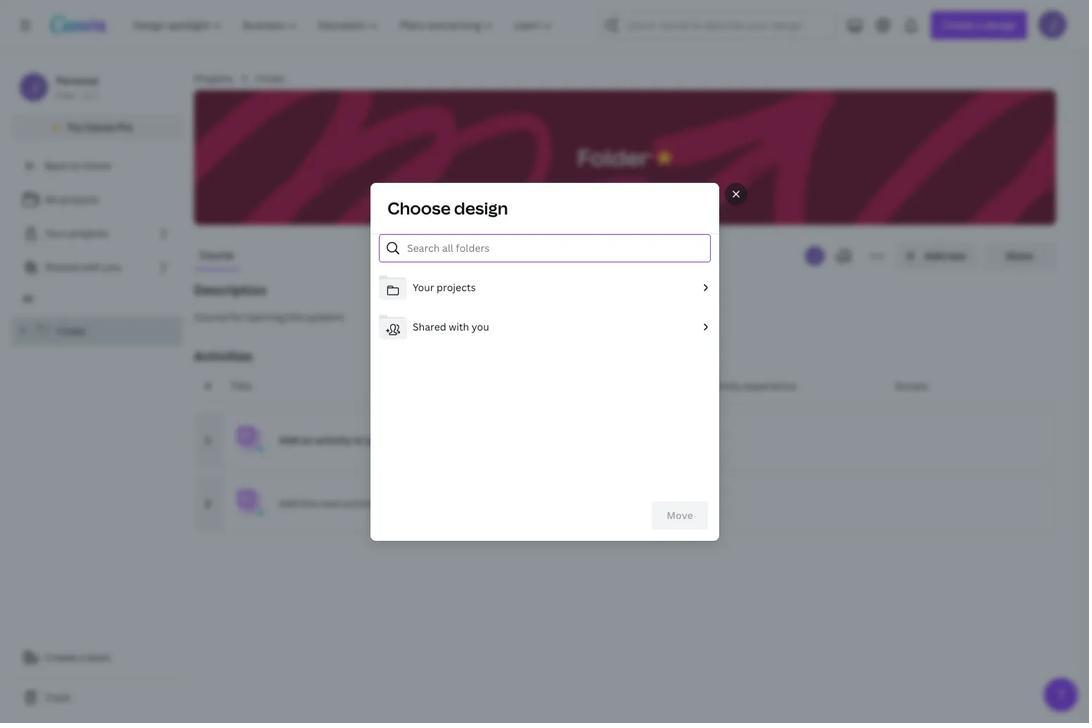 Task type: vqa. For each thing, say whether or not it's contained in the screenshot.
Uploads button
no



Task type: describe. For each thing, give the bounding box(es) containing it.
all for all
[[23, 293, 33, 305]]

back to home link
[[11, 152, 183, 180]]

1 horizontal spatial 1
[[206, 433, 211, 447]]

1 horizontal spatial folder
[[256, 72, 286, 85]]

a
[[79, 651, 85, 664]]

shared with you link
[[11, 253, 183, 281]]

personal
[[56, 74, 98, 87]]

course for course for learning the systems
[[194, 310, 228, 324]]

activity
[[704, 379, 742, 393]]

0 horizontal spatial 1
[[93, 89, 98, 101]]

back to home
[[45, 159, 111, 172]]

create
[[45, 651, 77, 664]]

projects for all projects "link"
[[60, 193, 99, 206]]

create a team button
[[11, 644, 183, 672]]

projects
[[194, 72, 233, 85]]

try canva pro button
[[11, 114, 183, 141]]

0 horizontal spatial your
[[45, 227, 67, 240]]

folder inside button
[[578, 142, 651, 172]]

canva
[[84, 120, 114, 134]]

top level navigation element
[[124, 11, 565, 39]]

access
[[896, 379, 929, 393]]

free
[[56, 89, 74, 101]]

home
[[83, 159, 111, 172]]

you inside the 'shared with you' button
[[472, 320, 489, 333]]

activities
[[194, 348, 253, 364]]

add the next activity to your course
[[279, 497, 451, 510]]

choose design
[[387, 196, 508, 219]]

folder button
[[571, 135, 658, 180]]

trash
[[45, 691, 71, 704]]

choose
[[387, 196, 451, 219]]

1 vertical spatial to
[[381, 497, 392, 510]]

add
[[279, 497, 299, 510]]

try
[[67, 120, 82, 134]]

shared with you button
[[379, 313, 711, 344]]

share
[[1007, 249, 1034, 262]]

course
[[418, 497, 451, 510]]

•
[[77, 89, 80, 101]]

for
[[230, 310, 244, 324]]

projects link
[[194, 71, 233, 87]]

experience
[[744, 379, 797, 393]]

projects for the your projects link
[[69, 227, 108, 240]]

back
[[45, 159, 68, 172]]

0 vertical spatial folder link
[[256, 71, 286, 87]]

Search all folders search field
[[407, 235, 702, 261]]

shared inside button
[[413, 320, 446, 333]]

try canva pro
[[67, 120, 133, 134]]

0 vertical spatial with
[[81, 260, 102, 274]]

all projects
[[45, 193, 99, 206]]

2 vertical spatial folder
[[56, 324, 87, 338]]



Task type: locate. For each thing, give the bounding box(es) containing it.
1 vertical spatial all
[[23, 293, 33, 305]]

with
[[81, 260, 102, 274], [449, 320, 469, 333]]

1 horizontal spatial you
[[472, 320, 489, 333]]

list
[[11, 186, 183, 281], [370, 268, 719, 347]]

list down search all folders search field
[[370, 268, 719, 347]]

course inside button
[[200, 248, 234, 262]]

your projects button
[[379, 273, 711, 304]]

0 horizontal spatial your projects
[[45, 227, 108, 240]]

1 vertical spatial the
[[301, 497, 317, 510]]

0 horizontal spatial shared
[[45, 260, 79, 274]]

the
[[287, 310, 303, 324], [301, 497, 317, 510]]

share button
[[984, 242, 1057, 270]]

course inside button
[[194, 310, 228, 324]]

shared with you inside the 'shared with you' button
[[413, 320, 489, 333]]

create a team
[[45, 651, 111, 664]]

all for all projects
[[45, 193, 57, 206]]

0 vertical spatial 1
[[93, 89, 98, 101]]

1 right •
[[93, 89, 98, 101]]

1 horizontal spatial your
[[413, 280, 434, 294]]

1 horizontal spatial your projects
[[413, 280, 476, 294]]

0 horizontal spatial you
[[104, 260, 122, 274]]

1 vertical spatial your
[[413, 280, 434, 294]]

trash link
[[11, 684, 183, 712]]

1 vertical spatial you
[[472, 320, 489, 333]]

0 vertical spatial your projects
[[45, 227, 108, 240]]

list down back to home link
[[11, 186, 183, 281]]

0 horizontal spatial shared with you
[[45, 260, 122, 274]]

shared
[[45, 260, 79, 274], [413, 320, 446, 333]]

folder
[[256, 72, 286, 85], [578, 142, 651, 172], [56, 324, 87, 338]]

0 vertical spatial folder
[[256, 72, 286, 85]]

1
[[93, 89, 98, 101], [206, 433, 211, 447]]

1 vertical spatial shared
[[413, 320, 446, 333]]

2 vertical spatial projects
[[437, 280, 476, 294]]

1 horizontal spatial list
[[370, 268, 719, 347]]

0 vertical spatial shared with you
[[45, 260, 122, 274]]

course
[[200, 248, 234, 262], [194, 310, 228, 324]]

team
[[87, 651, 111, 664]]

0 vertical spatial the
[[287, 310, 303, 324]]

you
[[104, 260, 122, 274], [472, 320, 489, 333]]

0 horizontal spatial folder
[[56, 324, 87, 338]]

1 horizontal spatial all
[[45, 193, 57, 206]]

activity experience
[[704, 379, 797, 393]]

course for course
[[200, 248, 234, 262]]

folder link down shared with you link
[[11, 317, 183, 346]]

0 horizontal spatial with
[[81, 260, 102, 274]]

description
[[194, 281, 267, 298]]

0 vertical spatial all
[[45, 193, 57, 206]]

0 horizontal spatial folder link
[[11, 317, 183, 346]]

1 vertical spatial shared with you
[[413, 320, 489, 333]]

1 vertical spatial folder link
[[11, 317, 183, 346]]

all projects link
[[11, 186, 183, 214]]

folder link right 'projects' link
[[256, 71, 286, 87]]

your
[[394, 497, 416, 510]]

move
[[667, 508, 693, 522]]

0 vertical spatial projects
[[60, 193, 99, 206]]

projects inside "link"
[[60, 193, 99, 206]]

1 down #
[[206, 433, 211, 447]]

your inside button
[[413, 280, 434, 294]]

activity
[[343, 497, 379, 510]]

the right learning
[[287, 310, 303, 324]]

folder link
[[256, 71, 286, 87], [11, 317, 183, 346]]

design
[[454, 196, 508, 219]]

your projects link
[[11, 220, 183, 248]]

1 vertical spatial projects
[[69, 227, 108, 240]]

0 horizontal spatial to
[[70, 159, 80, 172]]

1 horizontal spatial with
[[449, 320, 469, 333]]

0 vertical spatial shared
[[45, 260, 79, 274]]

projects
[[60, 193, 99, 206], [69, 227, 108, 240], [437, 280, 476, 294]]

1 vertical spatial folder
[[578, 142, 651, 172]]

list containing your projects
[[370, 268, 719, 347]]

the inside button
[[287, 310, 303, 324]]

1 horizontal spatial shared with you
[[413, 320, 489, 333]]

next
[[320, 497, 341, 510]]

to left your
[[381, 497, 392, 510]]

shared with you
[[45, 260, 122, 274], [413, 320, 489, 333]]

0 horizontal spatial list
[[11, 186, 183, 281]]

2 horizontal spatial folder
[[578, 142, 651, 172]]

all inside "link"
[[45, 193, 57, 206]]

your
[[45, 227, 67, 240], [413, 280, 434, 294]]

course button
[[194, 242, 240, 269]]

move button
[[652, 501, 708, 529]]

0 vertical spatial to
[[70, 159, 80, 172]]

you inside shared with you link
[[104, 260, 122, 274]]

0 vertical spatial course
[[200, 248, 234, 262]]

1 horizontal spatial shared
[[413, 320, 446, 333]]

course left the for
[[194, 310, 228, 324]]

None search field
[[599, 11, 836, 39]]

systems
[[306, 310, 345, 324]]

1 horizontal spatial folder link
[[256, 71, 286, 87]]

1 horizontal spatial to
[[381, 497, 392, 510]]

course up description
[[200, 248, 234, 262]]

to right back
[[70, 159, 80, 172]]

0 vertical spatial your
[[45, 227, 67, 240]]

shared with you inside shared with you link
[[45, 260, 122, 274]]

free •
[[56, 89, 80, 101]]

0 vertical spatial you
[[104, 260, 122, 274]]

to
[[70, 159, 80, 172], [381, 497, 392, 510]]

1 vertical spatial 1
[[206, 433, 211, 447]]

your projects inside button
[[413, 280, 476, 294]]

list containing all projects
[[11, 186, 183, 281]]

the right add
[[301, 497, 317, 510]]

title
[[231, 379, 252, 393]]

with inside button
[[449, 320, 469, 333]]

0 horizontal spatial all
[[23, 293, 33, 305]]

#
[[205, 379, 212, 393]]

course for learning the systems button
[[194, 310, 1057, 325]]

learning
[[247, 310, 285, 324]]

1 vertical spatial course
[[194, 310, 228, 324]]

course for learning the systems
[[194, 310, 345, 324]]

all
[[45, 193, 57, 206], [23, 293, 33, 305]]

pro
[[116, 120, 133, 134]]

your projects
[[45, 227, 108, 240], [413, 280, 476, 294]]

1 vertical spatial with
[[449, 320, 469, 333]]

2
[[206, 497, 211, 510]]

1 vertical spatial your projects
[[413, 280, 476, 294]]

projects inside button
[[437, 280, 476, 294]]



